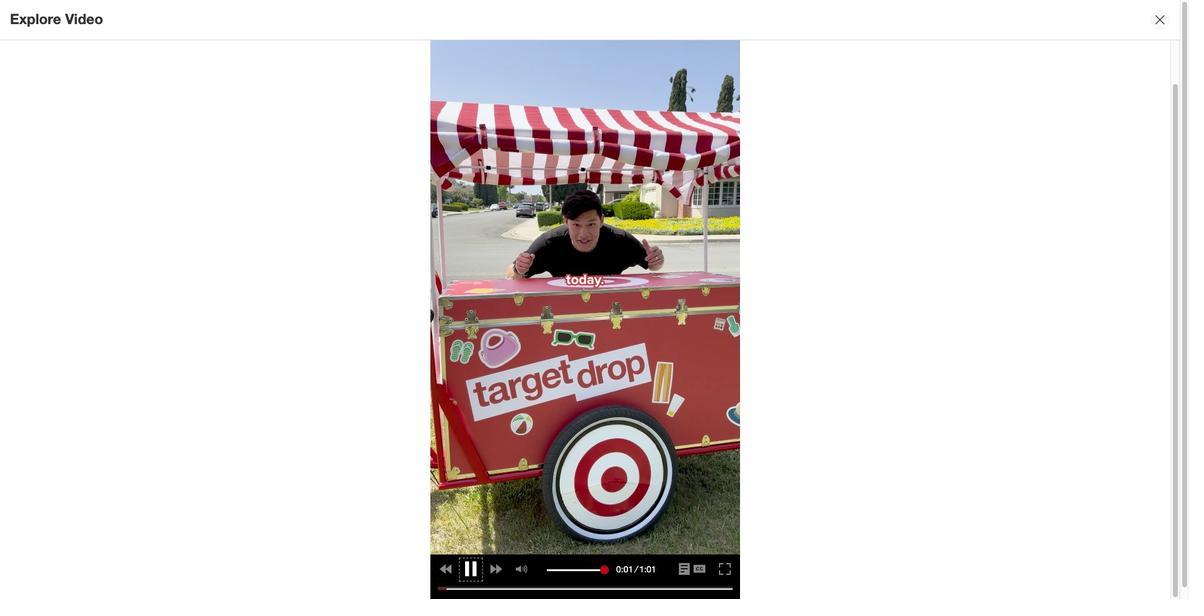 Task type: locate. For each thing, give the bounding box(es) containing it.
summer activity for
[[242, 32, 347, 46]]

video
[[65, 10, 103, 27]]

for
[[329, 32, 344, 46]]

1:01
[[640, 564, 656, 575]]



Task type: vqa. For each thing, say whether or not it's contained in the screenshot.
Explore Video
yes



Task type: describe. For each thing, give the bounding box(es) containing it.
∕
[[636, 564, 637, 575]]

0:01 ∕ 1:01
[[616, 564, 656, 575]]

explore video dialog
[[0, 0, 1190, 600]]

summer
[[242, 32, 285, 46]]

activity
[[288, 32, 326, 46]]

0:01
[[616, 564, 633, 575]]

explore
[[10, 10, 61, 27]]

explore video
[[10, 10, 103, 27]]



